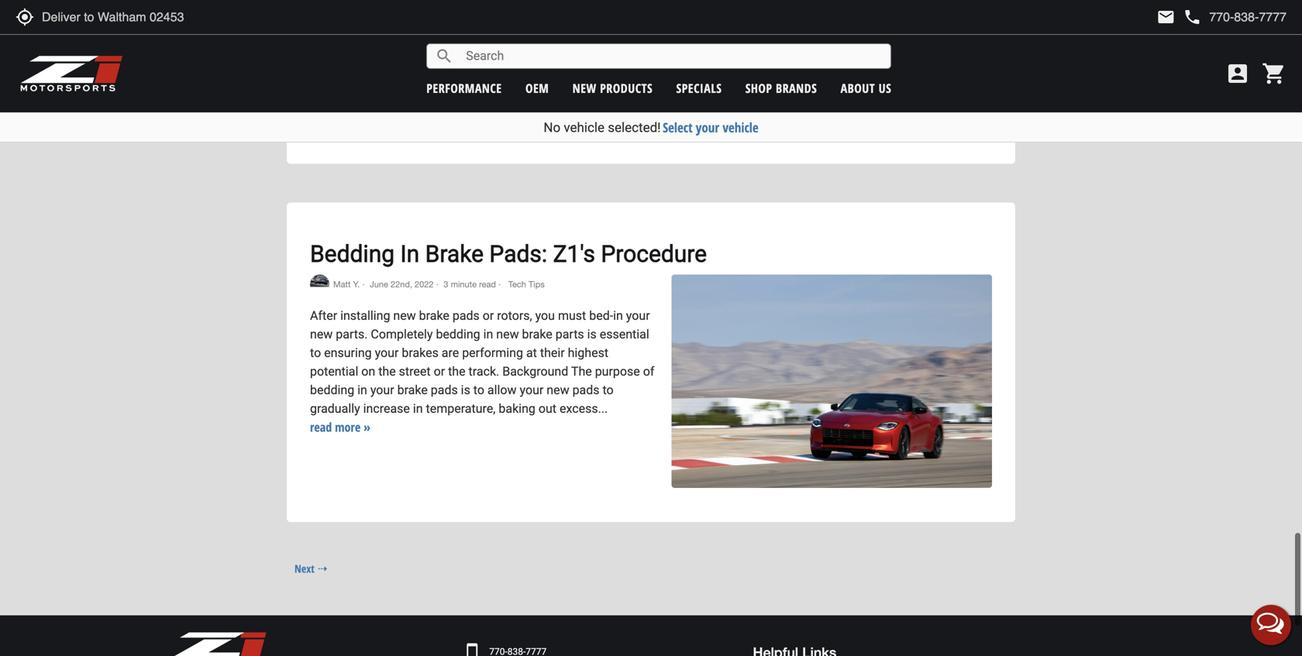 Task type: vqa. For each thing, say whether or not it's contained in the screenshot.
first star from the left
no



Task type: describe. For each thing, give the bounding box(es) containing it.
procedure
[[601, 240, 707, 268]]

your up the essential
[[626, 308, 650, 323]]

matt y.
[[333, 279, 360, 290]]

bed-
[[589, 308, 613, 323]]

new products
[[573, 80, 653, 96]]

2022
[[415, 279, 434, 290]]

about us
[[841, 80, 892, 96]]

1 horizontal spatial or
[[483, 308, 494, 323]]

1 horizontal spatial to
[[473, 383, 484, 398]]

your down background
[[520, 383, 544, 398]]

in right increase
[[413, 402, 423, 416]]

completely
[[371, 327, 433, 342]]

essential
[[600, 327, 649, 342]]

your right select
[[696, 119, 719, 136]]

» inside after installing new brake pads or rotors, you must bed-in your new parts. completely bedding in new brake parts is essential to ensuring your brakes are performing at their highest potential on the street or the track. background the purpose of bedding in your brake pads is to allow your new pads to gradually increase in temperature, baking out excess... read more »
[[364, 419, 371, 436]]

3
[[444, 279, 448, 290]]

out
[[539, 402, 557, 416]]

1 horizontal spatial is
[[587, 327, 597, 342]]

2 the from the left
[[448, 364, 465, 379]]

why z car meets are the best || a 2022 zcon story image
[[672, 0, 992, 130]]

0 horizontal spatial to
[[310, 346, 321, 360]]

shopping_cart
[[1262, 61, 1287, 86]]

mail phone
[[1157, 8, 1202, 26]]

z1 company logo image
[[171, 631, 267, 656]]

highest
[[568, 346, 608, 360]]

tips
[[529, 279, 545, 290]]

new up completely
[[393, 308, 416, 323]]

bedding in brake pads: z1's procedure
[[310, 240, 707, 268]]

in down on
[[357, 383, 367, 398]]

tech
[[508, 279, 526, 290]]

1 vertical spatial or
[[434, 364, 445, 379]]

read more »
[[454, 42, 515, 58]]

1 horizontal spatial bedding
[[436, 327, 480, 342]]

bedding in brake pads: z1's procedure image
[[672, 275, 992, 488]]

performing
[[462, 346, 523, 360]]

z1's
[[553, 240, 595, 268]]

temperature,
[[426, 402, 496, 416]]

in up the essential
[[613, 308, 623, 323]]

new left products
[[573, 80, 597, 96]]

shop
[[745, 80, 772, 96]]

excess...
[[560, 402, 608, 416]]

shopping_cart link
[[1258, 61, 1287, 86]]

my_location
[[16, 8, 34, 26]]

potential
[[310, 364, 358, 379]]

2 horizontal spatial to
[[603, 383, 614, 398]]

june 22nd, 2022
[[370, 279, 434, 290]]

mail link
[[1157, 8, 1175, 26]]

new up out
[[547, 383, 569, 398]]

y.
[[353, 279, 360, 290]]

brake
[[425, 240, 484, 268]]

tech tips
[[506, 279, 545, 290]]

2 vertical spatial brake
[[397, 383, 428, 398]]

3 minute read
[[444, 279, 496, 290]]

select
[[663, 119, 693, 136]]

brands
[[776, 80, 817, 96]]

your down completely
[[375, 346, 399, 360]]

next ⇢
[[295, 562, 328, 576]]

1 vertical spatial is
[[461, 383, 470, 398]]

1 horizontal spatial read more » link
[[454, 42, 515, 58]]

on
[[361, 364, 375, 379]]

at
[[526, 346, 537, 360]]

new products link
[[573, 80, 653, 96]]

z1 motorsports logo image
[[19, 54, 124, 93]]

minute
[[451, 279, 477, 290]]

0 horizontal spatial bedding
[[310, 383, 354, 398]]

performance link
[[426, 80, 502, 96]]

about us link
[[841, 80, 892, 96]]

vehicle inside no vehicle selected! select your vehicle
[[564, 120, 605, 135]]

⇢
[[317, 562, 328, 576]]

bedding in brake pads: z1's procedure link
[[310, 240, 707, 268]]

0 vertical spatial brake
[[419, 308, 449, 323]]

mail
[[1157, 8, 1175, 26]]



Task type: locate. For each thing, give the bounding box(es) containing it.
oem
[[525, 80, 549, 96]]

rotors,
[[497, 308, 532, 323]]

no vehicle selected! select your vehicle
[[544, 119, 759, 136]]

no
[[544, 120, 561, 135]]

increase
[[363, 402, 410, 416]]

is
[[587, 327, 597, 342], [461, 383, 470, 398]]

read right minute
[[479, 279, 496, 290]]

in up performing
[[483, 327, 493, 342]]

read more » link
[[454, 42, 515, 58], [310, 419, 371, 436]]

ensuring
[[324, 346, 372, 360]]

1 vertical spatial more
[[335, 419, 361, 436]]

select your vehicle link
[[663, 119, 759, 136]]

2 vertical spatial read
[[310, 419, 332, 436]]

in
[[400, 240, 419, 268]]

pads:
[[489, 240, 547, 268]]

street
[[399, 364, 431, 379]]

read right search
[[454, 42, 476, 58]]

your
[[696, 119, 719, 136], [626, 308, 650, 323], [375, 346, 399, 360], [370, 383, 394, 398], [520, 383, 544, 398]]

in
[[613, 308, 623, 323], [483, 327, 493, 342], [357, 383, 367, 398], [413, 402, 423, 416]]

baking
[[499, 402, 535, 416]]

shop brands
[[745, 80, 817, 96]]

specials
[[676, 80, 722, 96]]

1 vertical spatial bedding
[[310, 383, 354, 398]]

read more » link right search
[[454, 42, 515, 58]]

Search search field
[[454, 44, 891, 68]]

or left rotors,
[[483, 308, 494, 323]]

0 horizontal spatial the
[[378, 364, 396, 379]]

you
[[535, 308, 555, 323]]

to down purpose
[[603, 383, 614, 398]]

1 horizontal spatial read
[[454, 42, 476, 58]]

brake up at
[[522, 327, 552, 342]]

to up potential
[[310, 346, 321, 360]]

0 horizontal spatial vehicle
[[564, 120, 605, 135]]

vehicle
[[723, 119, 759, 136], [564, 120, 605, 135]]

background
[[502, 364, 568, 379]]

the
[[378, 364, 396, 379], [448, 364, 465, 379]]

phone link
[[1183, 8, 1287, 26]]

june
[[370, 279, 388, 290]]

pads
[[453, 308, 480, 323], [431, 383, 458, 398], [572, 383, 600, 398]]

matt
[[333, 279, 351, 290]]

is up temperature,
[[461, 383, 470, 398]]

0 vertical spatial bedding
[[436, 327, 480, 342]]

vehicle right no
[[564, 120, 605, 135]]

0 horizontal spatial read more » link
[[310, 419, 371, 436]]

must
[[558, 308, 586, 323]]

of
[[643, 364, 654, 379]]

to down track.
[[473, 383, 484, 398]]

0 vertical spatial or
[[483, 308, 494, 323]]

bedding
[[436, 327, 480, 342], [310, 383, 354, 398]]

allow
[[487, 383, 517, 398]]

0 vertical spatial »
[[508, 42, 515, 58]]

0 vertical spatial read
[[454, 42, 476, 58]]

or down are
[[434, 364, 445, 379]]

specials link
[[676, 80, 722, 96]]

are
[[442, 346, 459, 360]]

»
[[508, 42, 515, 58], [364, 419, 371, 436]]

account_box
[[1225, 61, 1250, 86]]

0 vertical spatial is
[[587, 327, 597, 342]]

1 the from the left
[[378, 364, 396, 379]]

bedding
[[310, 240, 395, 268]]

0 horizontal spatial is
[[461, 383, 470, 398]]

brake
[[419, 308, 449, 323], [522, 327, 552, 342], [397, 383, 428, 398]]

search
[[435, 47, 454, 65]]

account_box link
[[1222, 61, 1254, 86]]

matt y. image
[[310, 275, 329, 287]]

purpose
[[595, 364, 640, 379]]

0 horizontal spatial read
[[310, 419, 332, 436]]

installing
[[340, 308, 390, 323]]

vehicle down shop
[[723, 119, 759, 136]]

pads down minute
[[453, 308, 480, 323]]

the right on
[[378, 364, 396, 379]]

the
[[571, 364, 592, 379]]

1 vertical spatial brake
[[522, 327, 552, 342]]

new
[[573, 80, 597, 96], [393, 308, 416, 323], [310, 327, 333, 342], [496, 327, 519, 342], [547, 383, 569, 398]]

more down the gradually
[[335, 419, 361, 436]]

22nd,
[[391, 279, 412, 290]]

0 horizontal spatial more
[[335, 419, 361, 436]]

read down the gradually
[[310, 419, 332, 436]]

after installing new brake pads or rotors, you must bed-in your new parts. completely bedding in new brake parts is essential to ensuring your brakes are performing at their highest potential on the street or the track. background the purpose of bedding in your brake pads is to allow your new pads to gradually increase in temperature, baking out excess... read more »
[[310, 308, 654, 436]]

performance
[[426, 80, 502, 96]]

shop brands link
[[745, 80, 817, 96]]

1 horizontal spatial the
[[448, 364, 465, 379]]

2 horizontal spatial read
[[479, 279, 496, 290]]

pads up excess...
[[572, 383, 600, 398]]

gradually
[[310, 402, 360, 416]]

bedding down potential
[[310, 383, 354, 398]]

1 horizontal spatial vehicle
[[723, 119, 759, 136]]

1 vertical spatial »
[[364, 419, 371, 436]]

oem link
[[525, 80, 549, 96]]

new down rotors,
[[496, 327, 519, 342]]

read inside after installing new brake pads or rotors, you must bed-in your new parts. completely bedding in new brake parts is essential to ensuring your brakes are performing at their highest potential on the street or the track. background the purpose of bedding in your brake pads is to allow your new pads to gradually increase in temperature, baking out excess... read more »
[[310, 419, 332, 436]]

new down after
[[310, 327, 333, 342]]

read
[[454, 42, 476, 58], [479, 279, 496, 290], [310, 419, 332, 436]]

more inside after installing new brake pads or rotors, you must bed-in your new parts. completely bedding in new brake parts is essential to ensuring your brakes are performing at their highest potential on the street or the track. background the purpose of bedding in your brake pads is to allow your new pads to gradually increase in temperature, baking out excess... read more »
[[335, 419, 361, 436]]

next
[[295, 562, 315, 576]]

your up increase
[[370, 383, 394, 398]]

or
[[483, 308, 494, 323], [434, 364, 445, 379]]

phone
[[1183, 8, 1202, 26]]

0 horizontal spatial or
[[434, 364, 445, 379]]

1 vertical spatial read
[[479, 279, 496, 290]]

pads up temperature,
[[431, 383, 458, 398]]

us
[[879, 80, 892, 96]]

0 horizontal spatial »
[[364, 419, 371, 436]]

about
[[841, 80, 875, 96]]

brake down the 2022
[[419, 308, 449, 323]]

bedding up are
[[436, 327, 480, 342]]

1 vertical spatial read more » link
[[310, 419, 371, 436]]

more up "performance" link
[[479, 42, 505, 58]]

the down are
[[448, 364, 465, 379]]

1 horizontal spatial more
[[479, 42, 505, 58]]

their
[[540, 346, 565, 360]]

parts.
[[336, 327, 368, 342]]

parts
[[556, 327, 584, 342]]

track.
[[469, 364, 499, 379]]

0 vertical spatial read more » link
[[454, 42, 515, 58]]

brake down street
[[397, 383, 428, 398]]

1 horizontal spatial »
[[508, 42, 515, 58]]

0 vertical spatial more
[[479, 42, 505, 58]]

read more » link down the gradually
[[310, 419, 371, 436]]

more
[[479, 42, 505, 58], [335, 419, 361, 436]]

next ⇢ link
[[287, 558, 336, 580]]

brakes
[[402, 346, 439, 360]]

selected!
[[608, 120, 661, 135]]

is up the highest
[[587, 327, 597, 342]]

to
[[310, 346, 321, 360], [473, 383, 484, 398], [603, 383, 614, 398]]

after
[[310, 308, 337, 323]]

products
[[600, 80, 653, 96]]



